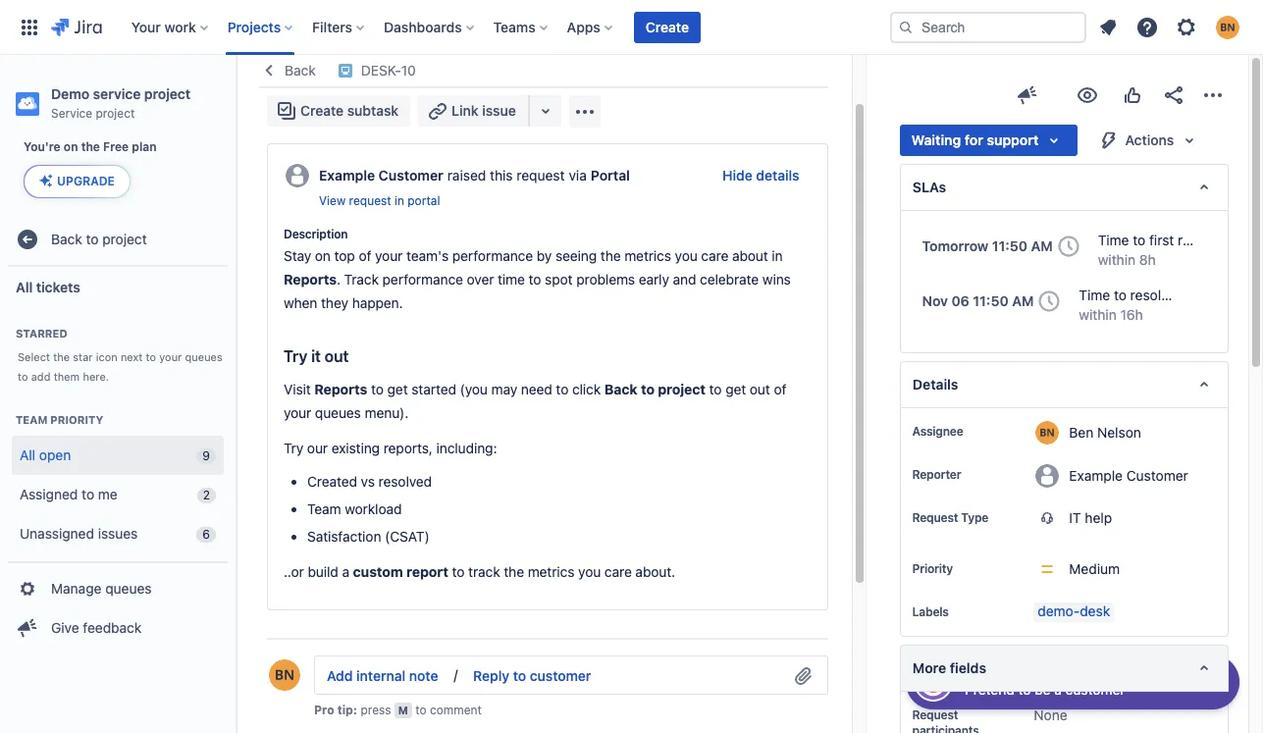 Task type: vqa. For each thing, say whether or not it's contained in the screenshot.
"managed"
no



Task type: locate. For each thing, give the bounding box(es) containing it.
0 horizontal spatial team's
[[406, 247, 449, 264]]

back to project link
[[8, 220, 228, 259]]

0 horizontal spatial back
[[51, 230, 82, 247]]

group
[[8, 562, 228, 654]]

within left 8h
[[1098, 251, 1136, 268]]

team priority group
[[8, 393, 228, 562]]

0 vertical spatial demo
[[51, 85, 89, 102]]

0 vertical spatial a
[[342, 563, 349, 580]]

time up 'within 8h' button
[[1098, 232, 1130, 248]]

example for example customer raised this request via portal
[[319, 167, 375, 184]]

1 vertical spatial queues
[[315, 404, 361, 421]]

add app image
[[573, 100, 597, 123]]

2 vertical spatial queues
[[105, 580, 152, 597]]

team down created
[[307, 501, 341, 517]]

create inside create button
[[646, 18, 689, 35]]

1 vertical spatial care
[[605, 563, 632, 580]]

team for team priority
[[16, 413, 48, 426]]

1 vertical spatial in
[[772, 247, 783, 264]]

out inside to get out of your queues menu).
[[750, 381, 770, 398]]

none
[[1034, 707, 1068, 724]]

reports up when
[[284, 271, 337, 288]]

2 horizontal spatial back
[[605, 381, 638, 398]]

0 vertical spatial team
[[16, 413, 48, 426]]

demo up the service
[[51, 85, 89, 102]]

1 vertical spatial time
[[1079, 287, 1111, 303]]

within left 16h
[[1079, 306, 1117, 323]]

11:50 right tomorrow
[[992, 238, 1028, 254]]

your down the visit
[[284, 404, 311, 421]]

1 vertical spatial priority
[[913, 562, 953, 576]]

care
[[701, 247, 729, 264], [605, 563, 632, 580]]

the inside select the star icon next to your queues to add them here.
[[53, 350, 70, 363]]

the up problems
[[601, 247, 621, 264]]

2 request from the top
[[913, 708, 958, 723]]

visit reports to get started (you may need to click back to project
[[284, 381, 706, 398]]

of inside to get out of your queues menu).
[[774, 381, 787, 398]]

demo-desk
[[1038, 603, 1111, 620]]

priority left priority pin to top. only you can see pinned fields. image
[[913, 562, 953, 576]]

you're on the free plan
[[24, 139, 157, 154]]

0 vertical spatial you
[[675, 247, 698, 264]]

all for all tickets
[[16, 278, 33, 295]]

time for time to resolution within 16h
[[1079, 287, 1111, 303]]

care up the celebrate
[[701, 247, 729, 264]]

customer inside demo basics pretend to be a customer
[[1066, 681, 1126, 698]]

pro tip: press m to comment
[[314, 703, 482, 718]]

0 horizontal spatial you
[[578, 563, 601, 580]]

comment
[[430, 703, 482, 718]]

queues inside button
[[105, 580, 152, 597]]

create down the &
[[300, 102, 344, 119]]

1 try from the top
[[284, 348, 307, 365]]

banner
[[0, 0, 1264, 55]]

track & improve your team's performance
[[267, 56, 691, 83]]

profile image of ben nelson image
[[269, 660, 300, 691]]

back
[[285, 62, 316, 79], [51, 230, 82, 247], [605, 381, 638, 398]]

create inside create subtask button
[[300, 102, 344, 119]]

copy link to issue image
[[412, 62, 428, 78]]

within
[[1098, 251, 1136, 268], [1079, 306, 1117, 323]]

manage queues
[[51, 580, 152, 597]]

our
[[307, 440, 328, 456]]

0 horizontal spatial care
[[605, 563, 632, 580]]

1 horizontal spatial on
[[315, 247, 331, 264]]

all inside team priority group
[[20, 446, 35, 463]]

1 vertical spatial 11:50
[[973, 293, 1009, 309]]

2 try from the top
[[284, 440, 304, 456]]

team's down teams popup button
[[486, 56, 555, 83]]

track left the &
[[267, 56, 323, 83]]

back for back
[[285, 62, 316, 79]]

you up and
[[675, 247, 698, 264]]

on right you're
[[64, 139, 78, 154]]

1 vertical spatial all
[[20, 446, 35, 463]]

waiting for support
[[912, 132, 1039, 148]]

customer inside button
[[530, 668, 591, 685]]

1 horizontal spatial get
[[726, 381, 746, 398]]

1 vertical spatial within
[[1079, 306, 1117, 323]]

1 vertical spatial metrics
[[528, 563, 575, 580]]

queues inside to get out of your queues menu).
[[315, 404, 361, 421]]

1 vertical spatial team's
[[406, 247, 449, 264]]

back up tickets
[[51, 230, 82, 247]]

queues up the existing
[[315, 404, 361, 421]]

demo inside demo service project service project
[[51, 85, 89, 102]]

0 vertical spatial all
[[16, 278, 33, 295]]

1 horizontal spatial back
[[285, 62, 316, 79]]

create
[[646, 18, 689, 35], [300, 102, 344, 119]]

0 vertical spatial 11:50
[[992, 238, 1028, 254]]

reports down try it out
[[315, 381, 368, 398]]

a right build on the bottom left of the page
[[342, 563, 349, 580]]

of for top
[[359, 247, 371, 264]]

0 horizontal spatial create
[[300, 102, 344, 119]]

in inside stay on top of your team's performance by seeing the metrics you care about in reports
[[772, 247, 783, 264]]

workload
[[345, 501, 402, 517]]

back inside back to project "link"
[[51, 230, 82, 247]]

all left tickets
[[16, 278, 33, 295]]

a
[[342, 563, 349, 580], [1055, 681, 1062, 698]]

close image
[[1205, 674, 1220, 690]]

them
[[54, 370, 80, 383]]

performance inside . track performance over time to spot problems early and celebrate wins when they happen.
[[382, 271, 463, 288]]

care left the about.
[[605, 563, 632, 580]]

1 vertical spatial back
[[51, 230, 82, 247]]

metrics right track
[[528, 563, 575, 580]]

create right apps popup button
[[646, 18, 689, 35]]

team for team workload
[[307, 501, 341, 517]]

performance
[[560, 56, 691, 83], [452, 247, 533, 264], [382, 271, 463, 288]]

to
[[86, 230, 99, 247], [1133, 232, 1146, 248], [529, 271, 541, 288], [1114, 287, 1127, 303], [146, 350, 156, 363], [18, 370, 28, 383], [371, 381, 384, 398], [556, 381, 569, 398], [641, 381, 655, 398], [710, 381, 722, 398], [82, 486, 94, 502], [452, 563, 465, 580], [513, 668, 526, 685], [1019, 681, 1031, 698], [416, 703, 427, 718]]

1 horizontal spatial team
[[307, 501, 341, 517]]

to inside . track performance over time to spot problems early and celebrate wins when they happen.
[[529, 271, 541, 288]]

you
[[675, 247, 698, 264], [578, 563, 601, 580]]

example up view
[[319, 167, 375, 184]]

medium
[[1070, 561, 1120, 577]]

clockicon image for nov 06 11:50 am
[[1034, 286, 1066, 317]]

request for request type
[[913, 511, 958, 525]]

1 vertical spatial try
[[284, 440, 304, 456]]

try left it
[[284, 348, 307, 365]]

0 vertical spatial back
[[285, 62, 316, 79]]

it
[[1070, 510, 1082, 526]]

1 horizontal spatial out
[[750, 381, 770, 398]]

2 get from the left
[[726, 381, 746, 398]]

0 horizontal spatial request
[[349, 193, 391, 208]]

the
[[81, 139, 100, 154], [601, 247, 621, 264], [53, 350, 70, 363], [504, 563, 524, 580]]

group containing manage queues
[[8, 562, 228, 654]]

1 vertical spatial create
[[300, 102, 344, 119]]

by
[[537, 247, 552, 264]]

priority pin to top. only you can see pinned fields. image
[[957, 562, 973, 577]]

in up wins
[[772, 247, 783, 264]]

try our existing reports, including:
[[284, 440, 497, 456]]

queues
[[185, 350, 223, 363], [315, 404, 361, 421], [105, 580, 152, 597]]

request type pin to top. only you can see pinned fields. image
[[917, 526, 932, 542]]

customer
[[379, 167, 444, 184], [1127, 467, 1189, 484]]

2 vertical spatial performance
[[382, 271, 463, 288]]

am down slas element
[[1031, 238, 1053, 254]]

priority inside team priority group
[[50, 413, 103, 426]]

customer right reply
[[530, 668, 591, 685]]

1 request from the top
[[913, 511, 958, 525]]

0 vertical spatial of
[[359, 247, 371, 264]]

view request in portal
[[319, 193, 440, 208]]

slas element
[[900, 164, 1229, 211]]

example for example customer
[[1070, 467, 1123, 484]]

1 vertical spatial performance
[[452, 247, 533, 264]]

0 vertical spatial time
[[1098, 232, 1130, 248]]

customer up none
[[1066, 681, 1126, 698]]

priority up open
[[50, 413, 103, 426]]

customer for example customer raised this request via portal
[[379, 167, 444, 184]]

1 vertical spatial customer
[[1127, 467, 1189, 484]]

0 horizontal spatial out
[[325, 348, 349, 365]]

details element
[[900, 361, 1229, 408]]

your right top
[[375, 247, 403, 264]]

they
[[321, 295, 349, 311]]

1 horizontal spatial team's
[[486, 56, 555, 83]]

give feedback image
[[1016, 83, 1040, 107]]

actions button
[[1086, 125, 1214, 156]]

create button
[[634, 11, 701, 43]]

..or build a custom report to track the metrics you care about.
[[284, 563, 676, 580]]

unassigned
[[20, 525, 94, 542]]

1 horizontal spatial care
[[701, 247, 729, 264]]

11:50 right 06
[[973, 293, 1009, 309]]

1 horizontal spatial in
[[772, 247, 783, 264]]

back left the &
[[285, 62, 316, 79]]

more
[[913, 660, 946, 677]]

out
[[325, 348, 349, 365], [750, 381, 770, 398]]

time to first response within 8h
[[1098, 232, 1237, 268]]

0 horizontal spatial get
[[387, 381, 408, 398]]

back right click
[[605, 381, 638, 398]]

Search field
[[890, 11, 1087, 43]]

your inside to get out of your queues menu).
[[284, 404, 311, 421]]

time inside time to resolution within 16h
[[1079, 287, 1111, 303]]

details
[[756, 167, 800, 184]]

help
[[1085, 510, 1113, 526]]

request up participants
[[913, 708, 958, 723]]

performance down apps popup button
[[560, 56, 691, 83]]

0 horizontal spatial team
[[16, 413, 48, 426]]

settings image
[[1175, 15, 1199, 39]]

0 vertical spatial request
[[517, 167, 565, 184]]

of inside stay on top of your team's performance by seeing the metrics you care about in reports
[[359, 247, 371, 264]]

give
[[51, 619, 79, 636]]

0 horizontal spatial priority
[[50, 413, 103, 426]]

ben nelson
[[1070, 424, 1142, 440]]

labels
[[913, 605, 949, 620]]

request type
[[913, 511, 989, 525]]

performance up 'over'
[[452, 247, 533, 264]]

0 horizontal spatial a
[[342, 563, 349, 580]]

metrics up early
[[625, 247, 671, 264]]

1 vertical spatial you
[[578, 563, 601, 580]]

1 vertical spatial on
[[315, 247, 331, 264]]

customer for example customer
[[1127, 467, 1189, 484]]

request right view
[[349, 193, 391, 208]]

team's inside stay on top of your team's performance by seeing the metrics you care about in reports
[[406, 247, 449, 264]]

0 vertical spatial example
[[319, 167, 375, 184]]

back link
[[255, 55, 322, 86]]

jira image
[[51, 15, 102, 39], [51, 15, 102, 39]]

1 horizontal spatial example
[[1070, 467, 1123, 484]]

1 vertical spatial clockicon image
[[1034, 286, 1066, 317]]

clockicon image down slas element
[[1053, 231, 1085, 262]]

your work
[[131, 18, 196, 35]]

1 vertical spatial track
[[344, 271, 379, 288]]

am right 06
[[1012, 293, 1034, 309]]

1 horizontal spatial customer
[[1066, 681, 1126, 698]]

plan
[[132, 139, 157, 154]]

assigned to me
[[20, 486, 118, 502]]

demo up pretend
[[965, 665, 999, 679]]

0 vertical spatial metrics
[[625, 247, 671, 264]]

when
[[284, 295, 317, 311]]

1 vertical spatial out
[[750, 381, 770, 398]]

team's down portal at the top left of page
[[406, 247, 449, 264]]

0 vertical spatial in
[[395, 193, 404, 208]]

customer
[[530, 668, 591, 685], [1066, 681, 1126, 698]]

on left top
[[315, 247, 331, 264]]

nov
[[922, 293, 948, 309]]

demo for demo basics
[[965, 665, 999, 679]]

. track performance over time to spot problems early and celebrate wins when they happen.
[[284, 271, 795, 311]]

1 horizontal spatial metrics
[[625, 247, 671, 264]]

teams button
[[488, 11, 555, 43]]

to inside button
[[513, 668, 526, 685]]

0 vertical spatial on
[[64, 139, 78, 154]]

0 horizontal spatial customer
[[379, 167, 444, 184]]

search image
[[898, 19, 914, 35]]

custom
[[353, 563, 403, 580]]

request up request type pin to top. only you can see pinned fields. icon
[[913, 511, 958, 525]]

0 vertical spatial reports
[[284, 271, 337, 288]]

customer up portal at the top left of page
[[379, 167, 444, 184]]

to inside time to resolution within 16h
[[1114, 287, 1127, 303]]

a right 'be'
[[1055, 681, 1062, 698]]

1 horizontal spatial create
[[646, 18, 689, 35]]

in left portal at the top left of page
[[395, 193, 404, 208]]

0 horizontal spatial of
[[359, 247, 371, 264]]

1 vertical spatial a
[[1055, 681, 1062, 698]]

performance inside stay on top of your team's performance by seeing the metrics you care about in reports
[[452, 247, 533, 264]]

..or
[[284, 563, 304, 580]]

labels pin to top. only you can see pinned fields. image
[[953, 605, 969, 621]]

try left our
[[284, 440, 304, 456]]

out for it
[[325, 348, 349, 365]]

0 horizontal spatial example
[[319, 167, 375, 184]]

0 horizontal spatial on
[[64, 139, 78, 154]]

the up them at bottom left
[[53, 350, 70, 363]]

1 vertical spatial team
[[307, 501, 341, 517]]

1 horizontal spatial priority
[[913, 562, 953, 576]]

resolved
[[379, 473, 432, 490]]

tickets
[[36, 278, 80, 295]]

project down upgrade
[[102, 230, 147, 247]]

1 horizontal spatial demo
[[965, 665, 999, 679]]

track right .
[[344, 271, 379, 288]]

reply to customer button
[[462, 661, 603, 693]]

example up help on the right bottom
[[1070, 467, 1123, 484]]

example customer
[[1070, 467, 1189, 484]]

queues up "give feedback" button
[[105, 580, 152, 597]]

next
[[121, 350, 143, 363]]

try for try our existing reports, including:
[[284, 440, 304, 456]]

project
[[144, 85, 191, 102], [96, 106, 135, 121], [102, 230, 147, 247], [658, 381, 706, 398]]

0 vertical spatial care
[[701, 247, 729, 264]]

to inside demo basics pretend to be a customer
[[1019, 681, 1031, 698]]

1 horizontal spatial you
[[675, 247, 698, 264]]

1 horizontal spatial track
[[344, 271, 379, 288]]

0 vertical spatial clockicon image
[[1053, 231, 1085, 262]]

seeing
[[556, 247, 597, 264]]

view
[[319, 193, 346, 208]]

reports inside stay on top of your team's performance by seeing the metrics you care about in reports
[[284, 271, 337, 288]]

demo inside demo basics pretend to be a customer
[[965, 665, 999, 679]]

time up within 16h button
[[1079, 287, 1111, 303]]

request
[[913, 511, 958, 525], [913, 708, 958, 723]]

dashboards button
[[378, 11, 482, 43]]

notifications image
[[1097, 15, 1120, 39]]

all left open
[[20, 446, 35, 463]]

0 horizontal spatial customer
[[530, 668, 591, 685]]

10
[[401, 62, 416, 79]]

it help
[[1070, 510, 1113, 526]]

clockicon image
[[1053, 231, 1085, 262], [1034, 286, 1066, 317]]

customer down nelson
[[1127, 467, 1189, 484]]

back inside the back link
[[285, 62, 316, 79]]

this
[[490, 167, 513, 184]]

1 vertical spatial request
[[349, 193, 391, 208]]

1 vertical spatial demo
[[965, 665, 999, 679]]

request inside request participants
[[913, 708, 958, 723]]

0 horizontal spatial demo
[[51, 85, 89, 102]]

you left the about.
[[578, 563, 601, 580]]

0 vertical spatial out
[[325, 348, 349, 365]]

1 horizontal spatial customer
[[1127, 467, 1189, 484]]

similar requests
[[284, 673, 390, 690]]

1 vertical spatial am
[[1012, 293, 1034, 309]]

metrics
[[625, 247, 671, 264], [528, 563, 575, 580]]

reports,
[[384, 440, 433, 456]]

&
[[328, 56, 344, 83]]

1 vertical spatial example
[[1070, 467, 1123, 484]]

team inside group
[[16, 413, 48, 426]]

time
[[1098, 232, 1130, 248], [1079, 287, 1111, 303]]

1 horizontal spatial of
[[774, 381, 787, 398]]

0 vertical spatial priority
[[50, 413, 103, 426]]

0 vertical spatial team's
[[486, 56, 555, 83]]

0 horizontal spatial queues
[[105, 580, 152, 597]]

performance up the 'happen.'
[[382, 271, 463, 288]]

on inside stay on top of your team's performance by seeing the metrics you care about in reports
[[315, 247, 331, 264]]

0 vertical spatial request
[[913, 511, 958, 525]]

team up all open
[[16, 413, 48, 426]]

example
[[319, 167, 375, 184], [1070, 467, 1123, 484]]

metrics inside stay on top of your team's performance by seeing the metrics you care about in reports
[[625, 247, 671, 264]]

clockicon image left within 16h button
[[1034, 286, 1066, 317]]

issue
[[482, 102, 516, 119]]

apps
[[567, 18, 601, 35]]

1 horizontal spatial a
[[1055, 681, 1062, 698]]

1 horizontal spatial queues
[[185, 350, 223, 363]]

1 vertical spatial request
[[913, 708, 958, 723]]

1 vertical spatial of
[[774, 381, 787, 398]]

your right next
[[159, 350, 182, 363]]

0 vertical spatial within
[[1098, 251, 1136, 268]]

on for you're
[[64, 139, 78, 154]]

you're
[[24, 139, 61, 154]]

time inside the time to first response within 8h
[[1098, 232, 1130, 248]]

8h
[[1140, 251, 1156, 268]]

0 horizontal spatial metrics
[[528, 563, 575, 580]]

type
[[961, 511, 989, 525]]

2 horizontal spatial queues
[[315, 404, 361, 421]]

dashboards
[[384, 18, 462, 35]]

to inside to get out of your queues menu).
[[710, 381, 722, 398]]

including:
[[436, 440, 497, 456]]

try it out
[[284, 348, 349, 365]]

request left via
[[517, 167, 565, 184]]

waiting
[[912, 132, 961, 148]]

all
[[16, 278, 33, 295], [20, 446, 35, 463]]

spot
[[545, 271, 573, 288]]

waiting for support button
[[900, 125, 1078, 156]]

queues right next
[[185, 350, 223, 363]]



Task type: describe. For each thing, give the bounding box(es) containing it.
2 vertical spatial back
[[605, 381, 638, 398]]

nov 06 11:50 am
[[922, 293, 1034, 309]]

add
[[31, 370, 51, 383]]

project down service
[[96, 106, 135, 121]]

1 get from the left
[[387, 381, 408, 398]]

created vs resolved
[[307, 473, 432, 490]]

of for out
[[774, 381, 787, 398]]

assignee
[[913, 424, 964, 439]]

9
[[203, 449, 210, 463]]

1 vertical spatial reports
[[315, 381, 368, 398]]

to inside the time to first response within 8h
[[1133, 232, 1146, 248]]

top
[[334, 247, 355, 264]]

clockicon image for tomorrow 11:50 am
[[1053, 231, 1085, 262]]

1 horizontal spatial request
[[517, 167, 565, 184]]

need
[[521, 381, 552, 398]]

banner containing your work
[[0, 0, 1264, 55]]

resolution
[[1131, 287, 1193, 303]]

menu).
[[365, 404, 409, 421]]

started
[[412, 381, 456, 398]]

try for try it out
[[284, 348, 307, 365]]

create subtask button
[[267, 95, 411, 127]]

teams
[[494, 18, 536, 35]]

give feedback
[[51, 619, 142, 636]]

response
[[1178, 232, 1237, 248]]

project right service
[[144, 85, 191, 102]]

add internal note button
[[315, 661, 450, 693]]

care inside stay on top of your team's performance by seeing the metrics you care about in reports
[[701, 247, 729, 264]]

details
[[913, 376, 958, 393]]

to inside "link"
[[86, 230, 99, 247]]

assigned
[[20, 486, 78, 502]]

demo for demo service project
[[51, 85, 89, 102]]

on for stay
[[315, 247, 331, 264]]

star
[[73, 350, 93, 363]]

the inside stay on top of your team's performance by seeing the metrics you care about in reports
[[601, 247, 621, 264]]

add attachment image
[[792, 665, 815, 688]]

more fields element
[[900, 645, 1229, 692]]

get inside to get out of your queues menu).
[[726, 381, 746, 398]]

project inside back to project "link"
[[102, 230, 147, 247]]

within inside the time to first response within 8h
[[1098, 251, 1136, 268]]

reply to customer
[[473, 668, 591, 685]]

create subtask
[[300, 102, 399, 119]]

satisfaction (csat)
[[307, 528, 430, 545]]

here.
[[83, 370, 109, 383]]

track
[[468, 563, 500, 580]]

share image
[[1162, 83, 1186, 107]]

description
[[284, 227, 348, 242]]

vote options: no one has voted for this issue yet. image
[[1121, 83, 1145, 107]]

team workload
[[307, 501, 402, 517]]

icon
[[96, 350, 118, 363]]

sidebar navigation image
[[214, 79, 257, 118]]

work
[[164, 18, 196, 35]]

problems
[[577, 271, 635, 288]]

time for time to first response within 8h
[[1098, 232, 1130, 248]]

hide details button
[[711, 160, 812, 191]]

add
[[327, 668, 353, 685]]

0 vertical spatial performance
[[560, 56, 691, 83]]

requests
[[332, 673, 390, 690]]

actions image
[[1202, 83, 1225, 107]]

watch options: you are not watching this issue, 0 people watching image
[[1076, 83, 1100, 107]]

slas
[[913, 179, 946, 195]]

open
[[39, 446, 71, 463]]

0 vertical spatial am
[[1031, 238, 1053, 254]]

demo-
[[1038, 603, 1080, 620]]

unassigned issues
[[20, 525, 138, 542]]

basics
[[1002, 665, 1039, 679]]

demo service project service project
[[51, 85, 191, 121]]

issues
[[98, 525, 138, 542]]

back to project
[[51, 230, 147, 247]]

view request in portal link
[[319, 191, 440, 211]]

create for create
[[646, 18, 689, 35]]

create for create subtask
[[300, 102, 344, 119]]

(you
[[460, 381, 488, 398]]

desk-10
[[361, 62, 416, 79]]

it
[[311, 348, 321, 365]]

support
[[987, 132, 1039, 148]]

vs
[[361, 473, 375, 490]]

back for back to project
[[51, 230, 82, 247]]

and
[[673, 271, 696, 288]]

projects
[[228, 18, 281, 35]]

all for all open
[[20, 446, 35, 463]]

over
[[467, 271, 494, 288]]

0 horizontal spatial in
[[395, 193, 404, 208]]

report
[[407, 563, 449, 580]]

raised
[[447, 167, 486, 184]]

similar
[[284, 673, 329, 690]]

the left free
[[81, 139, 100, 154]]

note
[[409, 668, 438, 685]]

me
[[98, 486, 118, 502]]

hide
[[723, 167, 753, 184]]

portal
[[591, 167, 630, 184]]

to get out of your queues menu).
[[284, 381, 790, 421]]

within inside time to resolution within 16h
[[1079, 306, 1117, 323]]

click
[[572, 381, 601, 398]]

link web pages and more image
[[534, 99, 557, 123]]

created
[[307, 473, 357, 490]]

reporter
[[913, 467, 962, 482]]

your inside stay on top of your team's performance by seeing the metrics you care about in reports
[[375, 247, 403, 264]]

project right click
[[658, 381, 706, 398]]

2
[[203, 488, 210, 503]]

within 8h button
[[1098, 250, 1156, 270]]

to inside team priority group
[[82, 486, 94, 502]]

example customer raised this request via portal
[[319, 167, 630, 184]]

free
[[103, 139, 129, 154]]

request for request participants
[[913, 708, 958, 723]]

your inside select the star icon next to your queues to add them here.
[[159, 350, 182, 363]]

0 horizontal spatial track
[[267, 56, 323, 83]]

time to resolution within 16h
[[1079, 287, 1193, 323]]

your right 'copy link to issue' icon
[[436, 56, 481, 83]]

desk
[[1080, 603, 1111, 620]]

appswitcher icon image
[[18, 15, 41, 39]]

you inside stay on top of your team's performance by seeing the metrics you care about in reports
[[675, 247, 698, 264]]

assignee pin to top. only you can see pinned fields. image
[[968, 424, 983, 440]]

link issue button
[[418, 95, 530, 127]]

16h
[[1121, 306, 1144, 323]]

it help image
[[338, 63, 353, 79]]

the right track
[[504, 563, 524, 580]]

tomorrow 11:50 am
[[922, 238, 1053, 254]]

starred group
[[8, 306, 228, 393]]

a inside demo basics pretend to be a customer
[[1055, 681, 1062, 698]]

filters button
[[306, 11, 372, 43]]

wins
[[763, 271, 791, 288]]

reporter pin to top. only you can see pinned fields. image
[[966, 467, 981, 483]]

track inside . track performance over time to spot problems early and celebrate wins when they happen.
[[344, 271, 379, 288]]

stay on top of your team's performance by seeing the metrics you care about in reports
[[284, 247, 787, 288]]

queues inside select the star icon next to your queues to add them here.
[[185, 350, 223, 363]]

out for get
[[750, 381, 770, 398]]

add internal note
[[327, 668, 438, 685]]

primary element
[[12, 0, 890, 54]]

satisfaction
[[307, 528, 381, 545]]

show image
[[776, 666, 808, 698]]

all tickets
[[16, 278, 80, 295]]

your profile and settings image
[[1216, 15, 1240, 39]]

for
[[965, 132, 984, 148]]

manage
[[51, 580, 102, 597]]

help image
[[1136, 15, 1159, 39]]

select
[[18, 350, 50, 363]]



